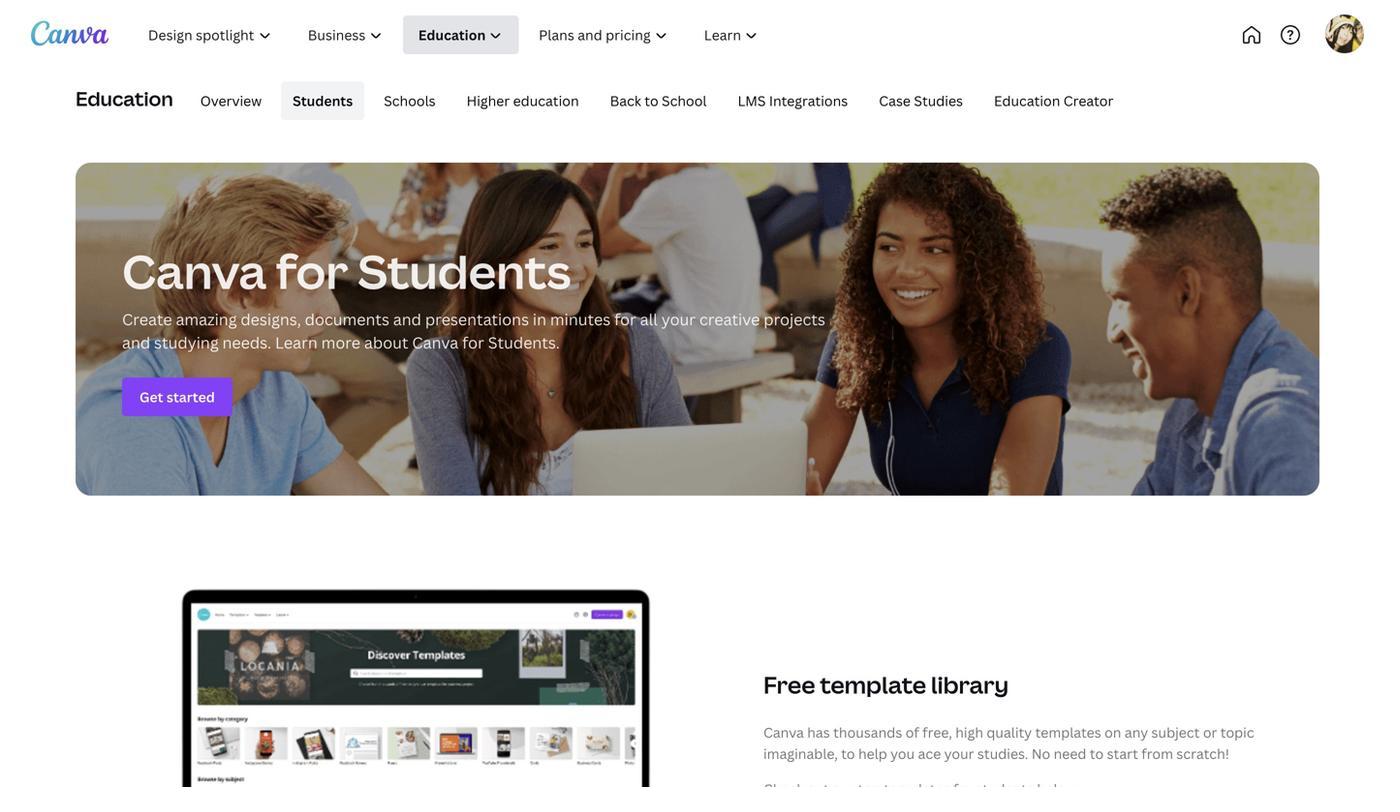 Task type: locate. For each thing, give the bounding box(es) containing it.
back to school
[[610, 91, 707, 110]]

students up presentations
[[358, 239, 571, 303]]

case studies
[[879, 91, 963, 110]]

0 vertical spatial for
[[276, 239, 348, 303]]

your down high
[[945, 745, 975, 764]]

0 horizontal spatial education
[[76, 85, 173, 112]]

0 horizontal spatial and
[[122, 332, 150, 353]]

1 horizontal spatial canva
[[412, 332, 459, 353]]

templates
[[1036, 724, 1102, 742]]

1 horizontal spatial for
[[462, 332, 484, 353]]

need
[[1054, 745, 1087, 764]]

minutes
[[550, 309, 611, 330]]

1 horizontal spatial and
[[393, 309, 422, 330]]

canva for has
[[764, 724, 804, 742]]

canva up amazing on the left top
[[122, 239, 267, 303]]

case
[[879, 91, 911, 110]]

students
[[293, 91, 353, 110], [358, 239, 571, 303]]

has
[[808, 724, 830, 742]]

and down create
[[122, 332, 150, 353]]

overview link
[[189, 81, 273, 120]]

0 horizontal spatial to
[[645, 91, 659, 110]]

canva
[[122, 239, 267, 303], [412, 332, 459, 353], [764, 724, 804, 742]]

0 horizontal spatial canva
[[122, 239, 267, 303]]

1 horizontal spatial students
[[358, 239, 571, 303]]

2 horizontal spatial canva
[[764, 724, 804, 742]]

top level navigation element
[[132, 16, 841, 54]]

or
[[1204, 724, 1218, 742]]

0 horizontal spatial students
[[293, 91, 353, 110]]

1 vertical spatial your
[[945, 745, 975, 764]]

1 horizontal spatial education
[[994, 91, 1061, 110]]

to right back
[[645, 91, 659, 110]]

school
[[662, 91, 707, 110]]

0 horizontal spatial your
[[662, 309, 696, 330]]

for
[[276, 239, 348, 303], [614, 309, 637, 330], [462, 332, 484, 353]]

education creator
[[994, 91, 1114, 110]]

start
[[1107, 745, 1139, 764]]

education inside "link"
[[994, 91, 1061, 110]]

and up about
[[393, 309, 422, 330]]

back
[[610, 91, 641, 110]]

to left help
[[841, 745, 855, 764]]

of
[[906, 724, 920, 742]]

canva for for
[[122, 239, 267, 303]]

menu bar
[[181, 81, 1126, 120]]

free,
[[923, 724, 953, 742]]

in
[[533, 309, 547, 330]]

higher
[[467, 91, 510, 110]]

canva inside canva has thousands of free, high quality templates on any subject or topic imaginable, to help you ace your studies. no need to start from scratch!
[[764, 724, 804, 742]]

0 vertical spatial your
[[662, 309, 696, 330]]

students left schools
[[293, 91, 353, 110]]

1 vertical spatial canva
[[412, 332, 459, 353]]

2 horizontal spatial for
[[614, 309, 637, 330]]

canva has thousands of free, high quality templates on any subject or topic imaginable, to help you ace your studies. no need to start from scratch!
[[764, 724, 1255, 764]]

creative
[[700, 309, 760, 330]]

your
[[662, 309, 696, 330], [945, 745, 975, 764]]

lms
[[738, 91, 766, 110]]

high
[[956, 724, 984, 742]]

0 horizontal spatial for
[[276, 239, 348, 303]]

more
[[321, 332, 361, 353]]

to left start
[[1090, 745, 1104, 764]]

0 vertical spatial students
[[293, 91, 353, 110]]

your right all
[[662, 309, 696, 330]]

students link
[[281, 81, 365, 120]]

canva for students create amazing designs, documents and presentations in minutes for all your creative projects and studying needs. learn more about canva for students.
[[122, 239, 826, 353]]

canva up imaginable,
[[764, 724, 804, 742]]

for left all
[[614, 309, 637, 330]]

1 vertical spatial students
[[358, 239, 571, 303]]

1 vertical spatial and
[[122, 332, 150, 353]]

2 vertical spatial for
[[462, 332, 484, 353]]

2 vertical spatial canva
[[764, 724, 804, 742]]

1 horizontal spatial your
[[945, 745, 975, 764]]

to
[[645, 91, 659, 110], [841, 745, 855, 764], [1090, 745, 1104, 764]]

higher education
[[467, 91, 579, 110]]

and
[[393, 309, 422, 330], [122, 332, 150, 353]]

2 horizontal spatial to
[[1090, 745, 1104, 764]]

education
[[76, 85, 173, 112], [994, 91, 1061, 110]]

designs,
[[241, 309, 301, 330]]

0 vertical spatial canva
[[122, 239, 267, 303]]

canva down presentations
[[412, 332, 459, 353]]

free template library
[[764, 670, 1009, 701]]

for up documents
[[276, 239, 348, 303]]

for down presentations
[[462, 332, 484, 353]]

studying
[[154, 332, 219, 353]]



Task type: vqa. For each thing, say whether or not it's contained in the screenshot.
subject
yes



Task type: describe. For each thing, give the bounding box(es) containing it.
to inside back to school link
[[645, 91, 659, 110]]

no
[[1032, 745, 1051, 764]]

case studies link
[[868, 81, 975, 120]]

amazing
[[176, 309, 237, 330]]

topic
[[1221, 724, 1255, 742]]

scratch!
[[1177, 745, 1230, 764]]

students.
[[488, 332, 560, 353]]

higher education link
[[455, 81, 591, 120]]

library
[[931, 670, 1009, 701]]

lms integrations
[[738, 91, 848, 110]]

any
[[1125, 724, 1149, 742]]

subject
[[1152, 724, 1200, 742]]

on
[[1105, 724, 1122, 742]]

your inside canva has thousands of free, high quality templates on any subject or topic imaginable, to help you ace your studies. no need to start from scratch!
[[945, 745, 975, 764]]

projects
[[764, 309, 826, 330]]

template
[[820, 670, 927, 701]]

students inside the canva for students create amazing designs, documents and presentations in minutes for all your creative projects and studying needs. learn more about canva for students.
[[358, 239, 571, 303]]

education
[[513, 91, 579, 110]]

student templates homepage image
[[76, 545, 686, 788]]

thousands
[[834, 724, 903, 742]]

create
[[122, 309, 172, 330]]

documents
[[305, 309, 390, 330]]

back to school link
[[599, 81, 719, 120]]

you
[[891, 745, 915, 764]]

lms integrations link
[[726, 81, 860, 120]]

education for education
[[76, 85, 173, 112]]

1 horizontal spatial to
[[841, 745, 855, 764]]

studies
[[914, 91, 963, 110]]

needs.
[[222, 332, 271, 353]]

learn
[[275, 332, 318, 353]]

free
[[764, 670, 816, 701]]

education for education creator
[[994, 91, 1061, 110]]

menu bar containing overview
[[181, 81, 1126, 120]]

your inside the canva for students create amazing designs, documents and presentations in minutes for all your creative projects and studying needs. learn more about canva for students.
[[662, 309, 696, 330]]

creator
[[1064, 91, 1114, 110]]

schools
[[384, 91, 436, 110]]

imaginable,
[[764, 745, 838, 764]]

0 vertical spatial and
[[393, 309, 422, 330]]

from
[[1142, 745, 1174, 764]]

presentations
[[425, 309, 529, 330]]

integrations
[[769, 91, 848, 110]]

ace
[[918, 745, 941, 764]]

about
[[364, 332, 409, 353]]

quality
[[987, 724, 1032, 742]]

overview
[[200, 91, 262, 110]]

studies.
[[978, 745, 1029, 764]]

help
[[859, 745, 888, 764]]

schools link
[[372, 81, 447, 120]]

all
[[640, 309, 658, 330]]

education creator link
[[983, 81, 1126, 120]]

1 vertical spatial for
[[614, 309, 637, 330]]



